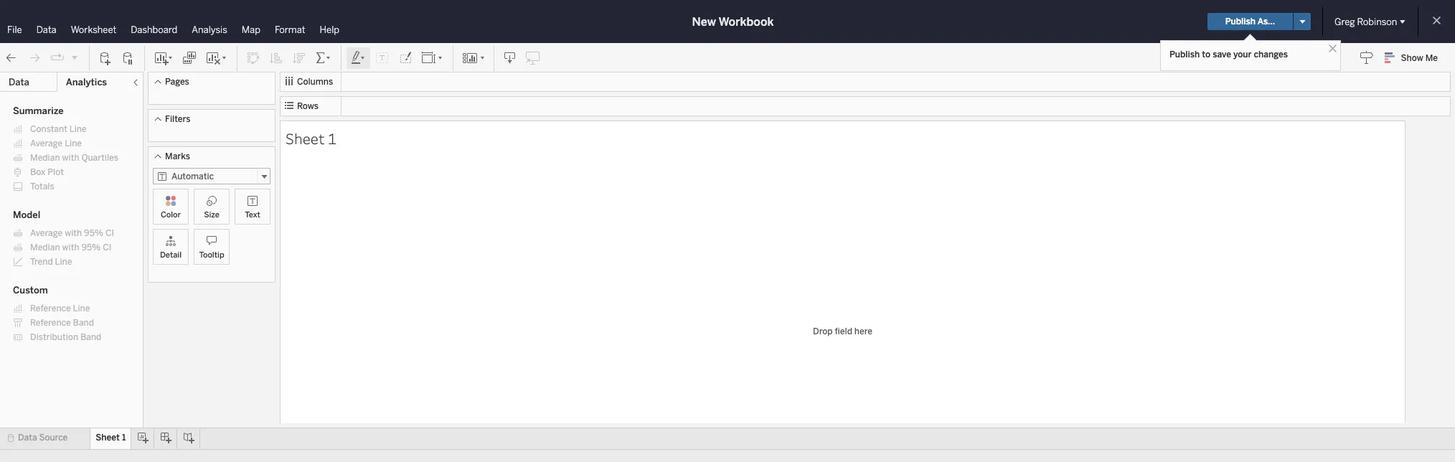 Task type: locate. For each thing, give the bounding box(es) containing it.
1 vertical spatial with
[[65, 228, 82, 238]]

changes
[[1255, 50, 1289, 60]]

0 vertical spatial average
[[30, 139, 63, 149]]

file
[[7, 24, 22, 35]]

constant line
[[30, 124, 87, 134]]

replay animation image
[[70, 53, 79, 61]]

publish
[[1226, 17, 1256, 27], [1170, 50, 1201, 60]]

with up median with 95% ci
[[65, 228, 82, 238]]

0 vertical spatial median
[[30, 153, 60, 163]]

sort ascending image
[[269, 51, 284, 65]]

band for distribution band
[[80, 332, 102, 342]]

publish left as...
[[1226, 17, 1256, 27]]

band for reference band
[[73, 318, 94, 328]]

0 vertical spatial band
[[73, 318, 94, 328]]

band down the reference band
[[80, 332, 102, 342]]

0 vertical spatial reference
[[30, 304, 71, 314]]

average with 95% ci
[[30, 228, 114, 238]]

1 horizontal spatial sheet
[[286, 128, 325, 148]]

0 vertical spatial ci
[[106, 228, 114, 238]]

average down model
[[30, 228, 63, 238]]

with down 'average with 95% ci'
[[62, 243, 79, 253]]

pages
[[165, 77, 189, 87]]

ci
[[106, 228, 114, 238], [103, 243, 112, 253]]

box
[[30, 167, 45, 177]]

1 vertical spatial band
[[80, 332, 102, 342]]

analysis
[[192, 24, 227, 35]]

data source
[[18, 433, 68, 443]]

data up replay animation icon
[[36, 24, 57, 35]]

1 median from the top
[[30, 153, 60, 163]]

1 horizontal spatial publish
[[1226, 17, 1256, 27]]

your
[[1234, 50, 1252, 60]]

reference band
[[30, 318, 94, 328]]

quartiles
[[81, 153, 118, 163]]

reference up the reference band
[[30, 304, 71, 314]]

data guide image
[[1360, 50, 1375, 65]]

average
[[30, 139, 63, 149], [30, 228, 63, 238]]

new workbook
[[693, 15, 774, 28]]

1 horizontal spatial 1
[[328, 128, 337, 148]]

1 right source on the bottom
[[122, 433, 126, 443]]

ci up median with 95% ci
[[106, 228, 114, 238]]

2 average from the top
[[30, 228, 63, 238]]

0 vertical spatial publish
[[1226, 17, 1256, 27]]

average down the constant
[[30, 139, 63, 149]]

sheet 1
[[286, 128, 337, 148], [96, 433, 126, 443]]

sheet
[[286, 128, 325, 148], [96, 433, 120, 443]]

1 horizontal spatial sheet 1
[[286, 128, 337, 148]]

with for average with 95% ci
[[65, 228, 82, 238]]

1 reference from the top
[[30, 304, 71, 314]]

download image
[[503, 51, 518, 65]]

data down undo image
[[9, 77, 29, 88]]

publish inside button
[[1226, 17, 1256, 27]]

drop field here
[[813, 327, 873, 337]]

distribution band
[[30, 332, 102, 342]]

line up average line
[[70, 124, 87, 134]]

with down average line
[[62, 153, 79, 163]]

0 vertical spatial with
[[62, 153, 79, 163]]

band
[[73, 318, 94, 328], [80, 332, 102, 342]]

sheet down rows
[[286, 128, 325, 148]]

undo image
[[4, 51, 19, 65]]

2 vertical spatial with
[[62, 243, 79, 253]]

1 vertical spatial sheet 1
[[96, 433, 126, 443]]

median
[[30, 153, 60, 163], [30, 243, 60, 253]]

show me
[[1402, 53, 1439, 63]]

highlight image
[[350, 51, 367, 65]]

here
[[855, 327, 873, 337]]

with
[[62, 153, 79, 163], [65, 228, 82, 238], [62, 243, 79, 253]]

filters
[[165, 114, 191, 124]]

new data source image
[[98, 51, 113, 65]]

ci down 'average with 95% ci'
[[103, 243, 112, 253]]

publish as... button
[[1208, 13, 1294, 30]]

95%
[[84, 228, 103, 238], [81, 243, 101, 253]]

1 down columns
[[328, 128, 337, 148]]

columns
[[297, 77, 333, 87]]

reference
[[30, 304, 71, 314], [30, 318, 71, 328]]

0 vertical spatial 95%
[[84, 228, 103, 238]]

size
[[204, 210, 220, 220]]

data left source on the bottom
[[18, 433, 37, 443]]

sort descending image
[[292, 51, 307, 65]]

average line
[[30, 139, 82, 149]]

new worksheet image
[[154, 51, 174, 65]]

pause auto updates image
[[121, 51, 136, 65]]

95% for average with 95% ci
[[84, 228, 103, 238]]

publish left to
[[1170, 50, 1201, 60]]

2 median from the top
[[30, 243, 60, 253]]

as...
[[1258, 17, 1276, 27]]

line down median with 95% ci
[[55, 257, 72, 267]]

reference line
[[30, 304, 90, 314]]

sheet right source on the bottom
[[96, 433, 120, 443]]

median with quartiles
[[30, 153, 118, 163]]

new
[[693, 15, 716, 28]]

constant
[[30, 124, 67, 134]]

line for reference line
[[73, 304, 90, 314]]

data
[[36, 24, 57, 35], [9, 77, 29, 88], [18, 433, 37, 443]]

0 horizontal spatial publish
[[1170, 50, 1201, 60]]

95% for median with 95% ci
[[81, 243, 101, 253]]

1 vertical spatial ci
[[103, 243, 112, 253]]

replay animation image
[[50, 51, 65, 65]]

reference up distribution
[[30, 318, 71, 328]]

redo image
[[27, 51, 42, 65]]

tooltip
[[199, 251, 224, 260]]

swap rows and columns image
[[246, 51, 261, 65]]

help
[[320, 24, 340, 35]]

1 vertical spatial average
[[30, 228, 63, 238]]

band up distribution band
[[73, 318, 94, 328]]

95% down 'average with 95% ci'
[[81, 243, 101, 253]]

distribution
[[30, 332, 78, 342]]

median up trend
[[30, 243, 60, 253]]

line
[[70, 124, 87, 134], [65, 139, 82, 149], [55, 257, 72, 267], [73, 304, 90, 314]]

2 reference from the top
[[30, 318, 71, 328]]

1 vertical spatial 95%
[[81, 243, 101, 253]]

0 horizontal spatial 1
[[122, 433, 126, 443]]

1 vertical spatial sheet
[[96, 433, 120, 443]]

line up the reference band
[[73, 304, 90, 314]]

95% up median with 95% ci
[[84, 228, 103, 238]]

sheet 1 right source on the bottom
[[96, 433, 126, 443]]

show
[[1402, 53, 1424, 63]]

1 vertical spatial median
[[30, 243, 60, 253]]

reference for reference band
[[30, 318, 71, 328]]

trend
[[30, 257, 53, 267]]

sheet 1 down rows
[[286, 128, 337, 148]]

show me button
[[1379, 47, 1452, 69]]

1 vertical spatial reference
[[30, 318, 71, 328]]

publish for publish as...
[[1226, 17, 1256, 27]]

rows
[[297, 101, 319, 111]]

1
[[328, 128, 337, 148], [122, 433, 126, 443]]

fit image
[[421, 51, 444, 65]]

1 average from the top
[[30, 139, 63, 149]]

show labels image
[[375, 51, 390, 65]]

1 vertical spatial publish
[[1170, 50, 1201, 60]]

close image
[[1327, 42, 1340, 55]]

median up box plot
[[30, 153, 60, 163]]

line up median with quartiles
[[65, 139, 82, 149]]

0 vertical spatial sheet 1
[[286, 128, 337, 148]]

1 vertical spatial 1
[[122, 433, 126, 443]]

totals image
[[315, 51, 332, 65]]



Task type: describe. For each thing, give the bounding box(es) containing it.
average for average with 95% ci
[[30, 228, 63, 238]]

save
[[1213, 50, 1232, 60]]

robinson
[[1358, 16, 1398, 27]]

ci for median with 95% ci
[[103, 243, 112, 253]]

workbook
[[719, 15, 774, 28]]

totals
[[30, 182, 54, 192]]

publish as...
[[1226, 17, 1276, 27]]

0 vertical spatial data
[[36, 24, 57, 35]]

marks
[[165, 151, 190, 162]]

median with 95% ci
[[30, 243, 112, 253]]

0 horizontal spatial sheet
[[96, 433, 120, 443]]

source
[[39, 433, 68, 443]]

average for average line
[[30, 139, 63, 149]]

summarize
[[13, 106, 64, 116]]

2 vertical spatial data
[[18, 433, 37, 443]]

median for median with 95% ci
[[30, 243, 60, 253]]

line for trend line
[[55, 257, 72, 267]]

greg robinson
[[1335, 16, 1398, 27]]

map
[[242, 24, 261, 35]]

duplicate image
[[182, 51, 197, 65]]

worksheet
[[71, 24, 117, 35]]

to use edit in desktop, save the workbook outside of personal space image
[[526, 51, 541, 65]]

detail
[[160, 251, 182, 260]]

model
[[13, 210, 40, 220]]

field
[[835, 327, 853, 337]]

collapse image
[[131, 78, 140, 87]]

color
[[161, 210, 181, 220]]

line for constant line
[[70, 124, 87, 134]]

with for median with 95% ci
[[62, 243, 79, 253]]

publish for publish to save your changes
[[1170, 50, 1201, 60]]

format
[[275, 24, 306, 35]]

0 vertical spatial 1
[[328, 128, 337, 148]]

custom
[[13, 285, 48, 296]]

publish to save your changes
[[1170, 50, 1289, 60]]

reference for reference line
[[30, 304, 71, 314]]

median for median with quartiles
[[30, 153, 60, 163]]

1 vertical spatial data
[[9, 77, 29, 88]]

format workbook image
[[398, 51, 413, 65]]

clear sheet image
[[205, 51, 228, 65]]

greg
[[1335, 16, 1356, 27]]

me
[[1426, 53, 1439, 63]]

with for median with quartiles
[[62, 153, 79, 163]]

drop
[[813, 327, 833, 337]]

trend line
[[30, 257, 72, 267]]

show/hide cards image
[[462, 51, 485, 65]]

plot
[[48, 167, 64, 177]]

text
[[245, 210, 260, 220]]

line for average line
[[65, 139, 82, 149]]

0 vertical spatial sheet
[[286, 128, 325, 148]]

ci for average with 95% ci
[[106, 228, 114, 238]]

to
[[1203, 50, 1211, 60]]

0 horizontal spatial sheet 1
[[96, 433, 126, 443]]

box plot
[[30, 167, 64, 177]]

dashboard
[[131, 24, 178, 35]]

analytics
[[66, 77, 107, 88]]



Task type: vqa. For each thing, say whether or not it's contained in the screenshot.
TOTALS
yes



